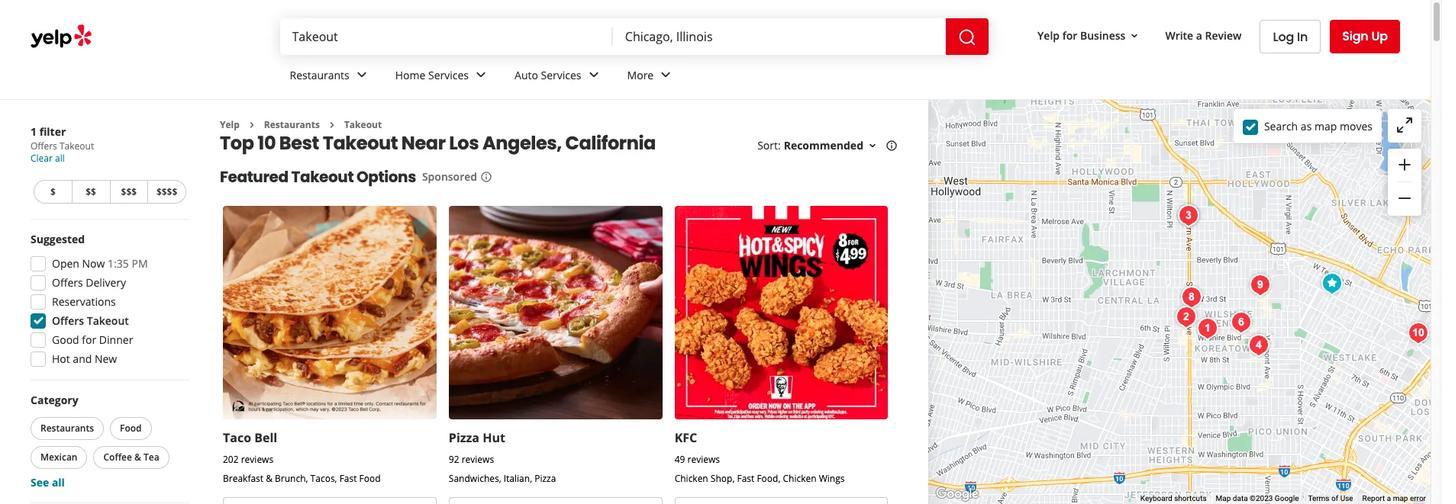 Task type: vqa. For each thing, say whether or not it's contained in the screenshot.
The Good For Dinner
yes



Task type: locate. For each thing, give the bounding box(es) containing it.
1 horizontal spatial 24 chevron down v2 image
[[472, 66, 490, 84]]

1 fast from the left
[[340, 473, 357, 486]]

0 vertical spatial map
[[1315, 119, 1337, 133]]

2 fast from the left
[[737, 473, 755, 486]]

1 services from the left
[[428, 68, 469, 82]]

2 vertical spatial offers
[[52, 314, 84, 328]]

24 chevron down v2 image inside "auto services" link
[[585, 66, 603, 84]]

1 vertical spatial &
[[266, 473, 273, 486]]

none field up business categories element
[[625, 28, 934, 45]]

0 horizontal spatial 24 chevron down v2 image
[[585, 66, 603, 84]]

offers for offers takeout
[[52, 314, 84, 328]]

1 horizontal spatial services
[[541, 68, 582, 82]]

1 vertical spatial map
[[1393, 495, 1408, 503]]

reviews up sandwiches,
[[462, 454, 494, 467]]

0 horizontal spatial services
[[428, 68, 469, 82]]

pm
[[132, 257, 148, 271]]

24 chevron down v2 image for restaurants
[[353, 66, 371, 84]]

keyboard
[[1141, 495, 1173, 503]]

0 vertical spatial food
[[120, 422, 142, 435]]

of
[[1332, 495, 1339, 503]]

0 horizontal spatial 24 chevron down v2 image
[[353, 66, 371, 84]]

None field
[[292, 28, 601, 45], [625, 28, 934, 45]]

hot and new
[[52, 352, 117, 367]]

2 none field from the left
[[625, 28, 934, 45]]

& inside taco bell 202 reviews breakfast & brunch, tacos, fast food
[[266, 473, 273, 486]]

as
[[1301, 119, 1312, 133]]

1 horizontal spatial yelp
[[1038, 28, 1060, 42]]

reviews right 49
[[688, 454, 720, 467]]

map for error
[[1393, 495, 1408, 503]]

1 vertical spatial offers
[[52, 276, 83, 290]]

chd mandu la image
[[1226, 308, 1257, 338]]

pizza right italian,
[[535, 473, 556, 486]]

restaurants inside button
[[40, 422, 94, 435]]

2 horizontal spatial reviews
[[688, 454, 720, 467]]

0 horizontal spatial food
[[120, 422, 142, 435]]

terms of use link
[[1308, 495, 1354, 503]]

yelp left 16 chevron right v2 image
[[220, 118, 240, 131]]

2 reviews from the left
[[462, 454, 494, 467]]

search image
[[958, 28, 977, 46]]

1 horizontal spatial food
[[359, 473, 381, 486]]

1 vertical spatial yelp
[[220, 118, 240, 131]]

restaurants inside business categories element
[[290, 68, 350, 82]]

all right see
[[52, 476, 65, 490]]

map right as at the right top of page
[[1315, 119, 1337, 133]]

write
[[1166, 28, 1194, 42]]

data
[[1233, 495, 1248, 503]]

1 vertical spatial 16 info v2 image
[[480, 171, 492, 183]]

home services
[[395, 68, 469, 82]]

taco bell 202 reviews breakfast & brunch, tacos, fast food
[[223, 430, 381, 486]]

gengis khan image
[[1174, 201, 1204, 231]]

business categories element
[[278, 55, 1400, 99]]

filter
[[39, 124, 66, 139]]

for down offers takeout at the bottom left
[[82, 333, 96, 347]]

tea
[[144, 451, 159, 464]]

1 vertical spatial food
[[359, 473, 381, 486]]

for
[[1063, 28, 1078, 42], [82, 333, 96, 347]]

0 vertical spatial a
[[1196, 28, 1203, 42]]

offers up good
[[52, 314, 84, 328]]

map left error
[[1393, 495, 1408, 503]]

16 chevron right v2 image
[[326, 119, 338, 131]]

recommended button
[[784, 139, 879, 153]]

top 10 best takeout near los angeles, california
[[220, 131, 656, 156]]

fast left food,
[[737, 473, 755, 486]]

1 vertical spatial restaurants link
[[264, 118, 320, 131]]

24 chevron down v2 image
[[585, 66, 603, 84], [657, 66, 675, 84]]

restaurants button
[[31, 418, 104, 441]]

see
[[31, 476, 49, 490]]

terms of use
[[1308, 495, 1354, 503]]

pizza
[[449, 430, 480, 447], [535, 473, 556, 486]]

& left the tea
[[134, 451, 141, 464]]

16 info v2 image right 16 chevron down v2 icon
[[886, 140, 898, 152]]

yelp
[[1038, 28, 1060, 42], [220, 118, 240, 131]]

1 24 chevron down v2 image from the left
[[585, 66, 603, 84]]

mexican
[[40, 451, 77, 464]]

chicken down 49
[[675, 473, 708, 486]]

see all button
[[31, 476, 65, 490]]

0 vertical spatial 16 info v2 image
[[886, 140, 898, 152]]

open
[[52, 257, 79, 271]]

fast
[[340, 473, 357, 486], [737, 473, 755, 486]]

3 reviews from the left
[[688, 454, 720, 467]]

map region
[[836, 0, 1442, 505]]

restaurants up mexican
[[40, 422, 94, 435]]

food
[[120, 422, 142, 435], [359, 473, 381, 486]]

restaurants left 16 chevron right v2 icon
[[264, 118, 320, 131]]

map
[[1315, 119, 1337, 133], [1393, 495, 1408, 503]]

home services link
[[383, 55, 502, 99]]

0 horizontal spatial a
[[1196, 28, 1203, 42]]

los
[[449, 131, 479, 156]]

1 none field from the left
[[292, 28, 601, 45]]

takeout right 16 chevron right v2 icon
[[344, 118, 382, 131]]

0 horizontal spatial map
[[1315, 119, 1337, 133]]

for left business
[[1063, 28, 1078, 42]]

taco bell image
[[1317, 269, 1348, 299]]

kfc link
[[675, 430, 697, 447]]

chicken right food,
[[783, 473, 817, 486]]

breakfast
[[223, 473, 264, 486]]

1 horizontal spatial none field
[[625, 28, 934, 45]]

write a review
[[1166, 28, 1242, 42]]

report
[[1363, 495, 1385, 503]]

yelp for yelp link
[[220, 118, 240, 131]]

24 chevron down v2 image left home
[[353, 66, 371, 84]]

0 vertical spatial yelp
[[1038, 28, 1060, 42]]

reservations
[[52, 295, 116, 309]]

24 chevron down v2 image inside more link
[[657, 66, 675, 84]]

1 vertical spatial group
[[26, 232, 189, 372]]

fast right tacos,
[[340, 473, 357, 486]]

0 horizontal spatial fast
[[340, 473, 357, 486]]

group
[[1388, 149, 1422, 216], [26, 232, 189, 372], [27, 393, 189, 491]]

0 horizontal spatial for
[[82, 333, 96, 347]]

map
[[1216, 495, 1231, 503]]

featured
[[220, 167, 288, 188]]

reviews inside taco bell 202 reviews breakfast & brunch, tacos, fast food
[[241, 454, 273, 467]]

&
[[134, 451, 141, 464], [266, 473, 273, 486]]

1 horizontal spatial map
[[1393, 495, 1408, 503]]

24 chevron down v2 image right the more on the top
[[657, 66, 675, 84]]

1 24 chevron down v2 image from the left
[[353, 66, 371, 84]]

a
[[1196, 28, 1203, 42], [1387, 495, 1391, 503]]

24 chevron down v2 image inside restaurants link
[[353, 66, 371, 84]]

1 horizontal spatial a
[[1387, 495, 1391, 503]]

16 info v2 image for top 10 best takeout near los angeles, california
[[886, 140, 898, 152]]

up
[[1372, 27, 1388, 45]]

1 horizontal spatial 24 chevron down v2 image
[[657, 66, 675, 84]]

a inside write a review link
[[1196, 28, 1203, 42]]

a right write
[[1196, 28, 1203, 42]]

0 horizontal spatial chicken
[[675, 473, 708, 486]]

brunch,
[[275, 473, 308, 486]]

24 chevron down v2 image for home services
[[472, 66, 490, 84]]

Find text field
[[292, 28, 601, 45]]

for inside button
[[1063, 28, 1078, 42]]

none field up home services link
[[292, 28, 601, 45]]

0 vertical spatial offers
[[31, 140, 57, 153]]

2 24 chevron down v2 image from the left
[[472, 66, 490, 84]]

auto
[[515, 68, 538, 82]]

1 vertical spatial pizza
[[535, 473, 556, 486]]

log in link
[[1260, 20, 1321, 53]]

1 vertical spatial restaurants
[[264, 118, 320, 131]]

offers
[[31, 140, 57, 153], [52, 276, 83, 290], [52, 314, 84, 328]]

0 horizontal spatial reviews
[[241, 454, 273, 467]]

takeout
[[344, 118, 382, 131], [323, 131, 398, 156], [60, 140, 94, 153], [291, 167, 354, 188], [87, 314, 129, 328]]

offers down open
[[52, 276, 83, 290]]

yelp for yelp for business
[[1038, 28, 1060, 42]]

0 vertical spatial restaurants
[[290, 68, 350, 82]]

1 vertical spatial all
[[52, 476, 65, 490]]

0 horizontal spatial 16 info v2 image
[[480, 171, 492, 183]]

reviews for hut
[[462, 454, 494, 467]]

rikas peruvian cuisine image
[[1245, 270, 1276, 301]]

california
[[565, 131, 656, 156]]

2 vertical spatial restaurants
[[40, 422, 94, 435]]

restaurants link up 16 chevron right v2 icon
[[278, 55, 383, 99]]

0 vertical spatial all
[[55, 152, 65, 165]]

featured takeout options
[[220, 167, 416, 188]]

yelp left business
[[1038, 28, 1060, 42]]

24 chevron down v2 image right the auto services
[[585, 66, 603, 84]]

2 vertical spatial group
[[27, 393, 189, 491]]

map for moves
[[1315, 119, 1337, 133]]

24 chevron down v2 image left auto
[[472, 66, 490, 84]]

0 horizontal spatial pizza
[[449, 430, 480, 447]]

takeout link
[[344, 118, 382, 131]]

report a map error
[[1363, 495, 1426, 503]]

bell
[[254, 430, 277, 447]]

24 chevron down v2 image for auto services
[[585, 66, 603, 84]]

1 horizontal spatial &
[[266, 473, 273, 486]]

0 horizontal spatial yelp
[[220, 118, 240, 131]]

restaurants up 16 chevron right v2 icon
[[290, 68, 350, 82]]

none field near
[[625, 28, 934, 45]]

a right report
[[1387, 495, 1391, 503]]

reviews for bell
[[241, 454, 273, 467]]

16 chevron down v2 image
[[1129, 30, 1141, 42]]

new
[[95, 352, 117, 367]]

yelp inside button
[[1038, 28, 1060, 42]]

2 chicken from the left
[[783, 473, 817, 486]]

in
[[1297, 28, 1308, 45]]

all inside 1 filter offers takeout clear all
[[55, 152, 65, 165]]

0 vertical spatial pizza
[[449, 430, 480, 447]]

services right auto
[[541, 68, 582, 82]]

takeout down the filter
[[60, 140, 94, 153]]

0 horizontal spatial &
[[134, 451, 141, 464]]

0 vertical spatial &
[[134, 451, 141, 464]]

1 horizontal spatial fast
[[737, 473, 755, 486]]

restaurants link left 16 chevron right v2 icon
[[264, 118, 320, 131]]

1 vertical spatial for
[[82, 333, 96, 347]]

16 info v2 image right sponsored
[[480, 171, 492, 183]]

keyboard shortcuts button
[[1141, 494, 1207, 505]]

1 horizontal spatial 16 info v2 image
[[886, 140, 898, 152]]

services right home
[[428, 68, 469, 82]]

0 vertical spatial for
[[1063, 28, 1078, 42]]

sponsored
[[422, 170, 477, 184]]

1 horizontal spatial chicken
[[783, 473, 817, 486]]

error
[[1410, 495, 1426, 503]]

reviews inside pizza hut 92 reviews sandwiches, italian, pizza
[[462, 454, 494, 467]]

fast inside taco bell 202 reviews breakfast & brunch, tacos, fast food
[[340, 473, 357, 486]]

coffee & tea
[[103, 451, 159, 464]]

2 24 chevron down v2 image from the left
[[657, 66, 675, 84]]

zoom out image
[[1396, 190, 1414, 208]]

& left brunch,
[[266, 473, 273, 486]]

1 reviews from the left
[[241, 454, 273, 467]]

all right the clear
[[55, 152, 65, 165]]

offers inside 1 filter offers takeout clear all
[[31, 140, 57, 153]]

1 vertical spatial a
[[1387, 495, 1391, 503]]

16 chevron down v2 image
[[867, 140, 879, 152]]

None search field
[[280, 18, 992, 55]]

2 services from the left
[[541, 68, 582, 82]]

takeout up dinner
[[87, 314, 129, 328]]

16 info v2 image
[[886, 140, 898, 152], [480, 171, 492, 183]]

use
[[1341, 495, 1354, 503]]

restaurants
[[290, 68, 350, 82], [264, 118, 320, 131], [40, 422, 94, 435]]

& inside button
[[134, 451, 141, 464]]

24 chevron down v2 image
[[353, 66, 371, 84], [472, 66, 490, 84]]

food right tacos,
[[359, 473, 381, 486]]

reviews down taco bell link
[[241, 454, 273, 467]]

food up the coffee & tea on the bottom of the page
[[120, 422, 142, 435]]

now
[[82, 257, 105, 271]]

1 horizontal spatial reviews
[[462, 454, 494, 467]]

mexican button
[[31, 447, 87, 470]]

takeout up options on the top left of page
[[323, 131, 398, 156]]

and
[[73, 352, 92, 367]]

good
[[52, 333, 79, 347]]

1 horizontal spatial for
[[1063, 28, 1078, 42]]

24 chevron down v2 image inside home services link
[[472, 66, 490, 84]]

offers down the filter
[[31, 140, 57, 153]]

google
[[1275, 495, 1299, 503]]

reviews
[[241, 454, 273, 467], [462, 454, 494, 467], [688, 454, 720, 467]]

home
[[395, 68, 426, 82]]

0 vertical spatial restaurants link
[[278, 55, 383, 99]]

log
[[1273, 28, 1294, 45]]

pizza up 92
[[449, 430, 480, 447]]

0 horizontal spatial none field
[[292, 28, 601, 45]]

coffee
[[103, 451, 132, 464]]

©2023
[[1250, 495, 1273, 503]]

sandwiches,
[[449, 473, 501, 486]]



Task type: describe. For each thing, give the bounding box(es) containing it.
see all
[[31, 476, 65, 490]]

rice chicken image
[[1244, 331, 1274, 361]]

top
[[220, 131, 254, 156]]

dinner
[[99, 333, 133, 347]]

expand map image
[[1396, 116, 1414, 134]]

yelp for business
[[1038, 28, 1126, 42]]

taco
[[223, 430, 251, 447]]

reviews inside kfc 49 reviews chicken shop, fast food, chicken wings
[[688, 454, 720, 467]]

offers delivery
[[52, 276, 126, 290]]

search
[[1264, 119, 1298, 133]]

$$
[[86, 186, 96, 199]]

1 filter offers takeout clear all
[[31, 124, 94, 165]]

hut
[[483, 430, 505, 447]]

kfc
[[675, 430, 697, 447]]

92
[[449, 454, 459, 467]]

yelp for business button
[[1032, 22, 1147, 49]]

for for dinner
[[82, 333, 96, 347]]

tacos,
[[310, 473, 337, 486]]

log in
[[1273, 28, 1308, 45]]

$
[[50, 186, 56, 199]]

food,
[[757, 473, 781, 486]]

food inside taco bell 202 reviews breakfast & brunch, tacos, fast food
[[359, 473, 381, 486]]

shop,
[[711, 473, 735, 486]]

kfc 49 reviews chicken shop, fast food, chicken wings
[[675, 430, 845, 486]]

1 horizontal spatial pizza
[[535, 473, 556, 486]]

cooking mom image
[[1193, 314, 1223, 344]]

1 chicken from the left
[[675, 473, 708, 486]]

$$$$
[[156, 186, 177, 199]]

Near text field
[[625, 28, 934, 45]]

1:35
[[108, 257, 129, 271]]

review
[[1205, 28, 1242, 42]]

24 chevron down v2 image for more
[[657, 66, 675, 84]]

clear
[[31, 152, 53, 165]]

seoul sausage company image
[[1403, 318, 1434, 349]]

taco bell link
[[223, 430, 277, 447]]

offers for offers delivery
[[52, 276, 83, 290]]

takeout down best on the top left of the page
[[291, 167, 354, 188]]

best
[[279, 131, 319, 156]]

auto services
[[515, 68, 582, 82]]

food inside button
[[120, 422, 142, 435]]

the kimbap image
[[1177, 283, 1207, 313]]

$$ button
[[72, 180, 110, 204]]

49
[[675, 454, 685, 467]]

group containing suggested
[[26, 232, 189, 372]]

google image
[[932, 485, 983, 505]]

abuelita's birria & mexican food image
[[1174, 201, 1204, 231]]

zoom in image
[[1396, 156, 1414, 174]]

search as map moves
[[1264, 119, 1373, 133]]

options
[[357, 167, 416, 188]]

a for report
[[1387, 495, 1391, 503]]

all inside group
[[52, 476, 65, 490]]

report a map error link
[[1363, 495, 1426, 503]]

offers takeout
[[52, 314, 129, 328]]

sign up
[[1343, 27, 1388, 45]]

$$$$ button
[[148, 180, 186, 204]]

16 info v2 image for featured takeout options
[[480, 171, 492, 183]]

recommended
[[784, 139, 864, 153]]

0 vertical spatial group
[[1388, 149, 1422, 216]]

wings
[[819, 473, 845, 486]]

pizza hut link
[[449, 430, 505, 447]]

16 chevron right v2 image
[[246, 119, 258, 131]]

write a review link
[[1159, 22, 1248, 49]]

moves
[[1340, 119, 1373, 133]]

$$$
[[121, 186, 137, 199]]

sign
[[1343, 27, 1369, 45]]

fast inside kfc 49 reviews chicken shop, fast food, chicken wings
[[737, 473, 755, 486]]

tip's house image
[[1171, 302, 1202, 333]]

none field find
[[292, 28, 601, 45]]

services for home services
[[428, 68, 469, 82]]

clear all link
[[31, 152, 65, 165]]

more
[[627, 68, 654, 82]]

$$$ button
[[110, 180, 148, 204]]

delivery
[[86, 276, 126, 290]]

1
[[31, 124, 37, 139]]

sign up link
[[1330, 20, 1400, 53]]

takeout inside group
[[87, 314, 129, 328]]

suggested
[[31, 232, 85, 247]]

202
[[223, 454, 239, 467]]

business
[[1080, 28, 1126, 42]]

angeles,
[[483, 131, 562, 156]]

near
[[402, 131, 446, 156]]

shortcuts
[[1175, 495, 1207, 503]]

keyboard shortcuts
[[1141, 495, 1207, 503]]

good for dinner
[[52, 333, 133, 347]]

hot
[[52, 352, 70, 367]]

italian,
[[504, 473, 532, 486]]

category
[[31, 393, 78, 408]]

services for auto services
[[541, 68, 582, 82]]

$ button
[[34, 180, 72, 204]]

group containing category
[[27, 393, 189, 491]]

a for write
[[1196, 28, 1203, 42]]

more link
[[615, 55, 687, 99]]

coffee & tea button
[[94, 447, 169, 470]]

auto services link
[[502, 55, 615, 99]]

10
[[258, 131, 276, 156]]

map data ©2023 google
[[1216, 495, 1299, 503]]

yelp link
[[220, 118, 240, 131]]

food button
[[110, 418, 152, 441]]

pizza hut 92 reviews sandwiches, italian, pizza
[[449, 430, 556, 486]]

sort:
[[758, 139, 781, 153]]

for for business
[[1063, 28, 1078, 42]]

takeout inside 1 filter offers takeout clear all
[[60, 140, 94, 153]]



